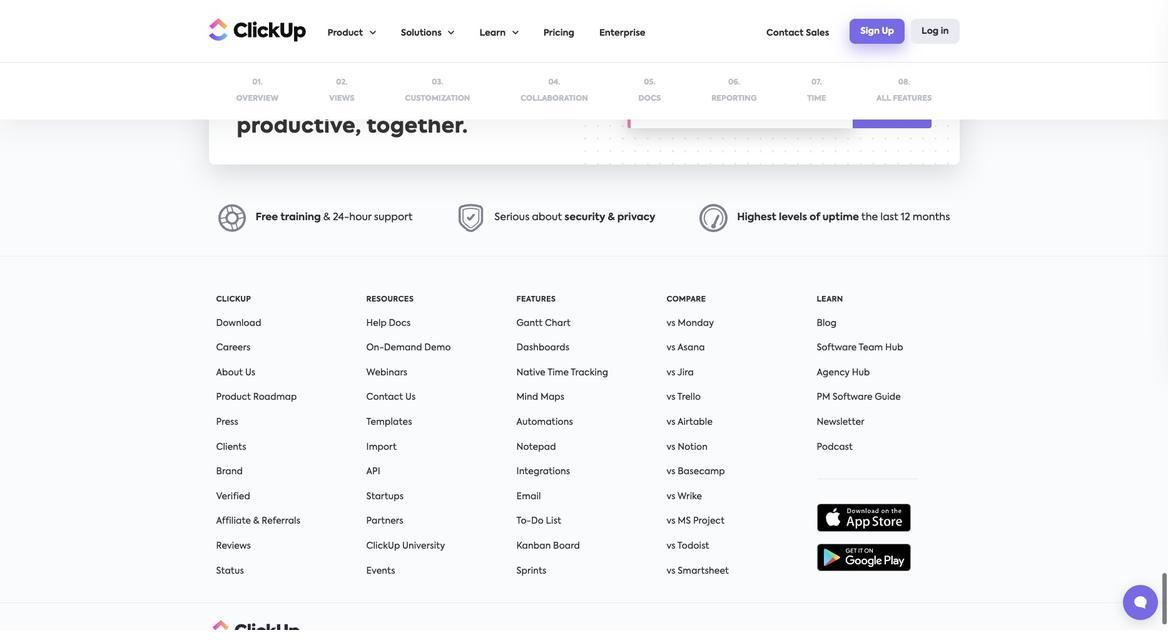 Task type: vqa. For each thing, say whether or not it's contained in the screenshot.
Create
no



Task type: locate. For each thing, give the bounding box(es) containing it.
0 vertical spatial docs
[[639, 95, 661, 102]]

learn up blog
[[817, 292, 843, 300]]

log in link
[[911, 19, 960, 44]]

learn up more
[[480, 29, 506, 38]]

features
[[517, 292, 556, 300]]

free training link
[[256, 209, 321, 219]]

product                   roadmap link
[[216, 389, 297, 398]]

compare
[[667, 292, 706, 300]]

notepad link
[[517, 439, 556, 448]]

& left privacy
[[608, 209, 615, 219]]

vs for vs trello
[[667, 389, 676, 398]]

vs trello
[[667, 389, 701, 398]]

gantt chart
[[517, 315, 571, 324]]

vs basecamp
[[667, 464, 725, 473]]

1 horizontal spatial the
[[861, 209, 878, 219]]

contact down webinars
[[366, 389, 403, 398]]

reporting
[[712, 95, 757, 102]]

google play badge image
[[817, 540, 911, 568]]

contact inside main navigation element
[[767, 29, 804, 38]]

levels
[[779, 209, 807, 219]]

1 horizontal spatial docs
[[639, 95, 661, 102]]

hub down software team hub
[[852, 365, 870, 373]]

0 horizontal spatial product
[[216, 389, 251, 398]]

software down agency hub
[[833, 389, 873, 398]]

help                   docs link
[[366, 315, 411, 324]]

vs left todoist
[[667, 538, 676, 547]]

software up agency
[[817, 340, 857, 349]]

the left last
[[861, 209, 878, 219]]

vs ms project link
[[667, 513, 725, 522]]

hub right the "team"
[[885, 340, 903, 349]]

1 vertical spatial time
[[548, 365, 569, 373]]

0 horizontal spatial learn
[[480, 29, 506, 38]]

product button
[[328, 1, 376, 62]]

us for about us
[[245, 365, 256, 373]]

product for product
[[328, 29, 363, 38]]

notepad
[[517, 439, 556, 448]]

vs notion link
[[667, 439, 708, 448]]

verified
[[216, 489, 250, 497]]

started
[[884, 104, 919, 113]]

clickup university
[[366, 538, 445, 547]]

agency hub link
[[817, 365, 870, 373]]

08.
[[898, 79, 910, 86]]

verified link
[[216, 489, 250, 497]]

& right 'affiliate'
[[253, 513, 259, 522]]

11 vs from the top
[[667, 563, 676, 572]]

time
[[807, 95, 826, 102], [548, 365, 569, 373]]

3 vs from the top
[[667, 365, 676, 373]]

sign
[[861, 27, 880, 35]]

03.
[[432, 79, 443, 86]]

status link
[[216, 563, 244, 572]]

0 vertical spatial learn
[[480, 29, 506, 38]]

vs notion
[[667, 439, 708, 448]]

0 vertical spatial us
[[245, 365, 256, 373]]

startups
[[366, 489, 404, 497]]

1 vertical spatial contact
[[366, 389, 403, 398]]

0 vertical spatial product
[[328, 29, 363, 38]]

vs left wrike
[[667, 489, 676, 497]]

software team hub link
[[817, 340, 903, 349]]

0 vertical spatial contact
[[767, 29, 804, 38]]

native
[[517, 365, 546, 373]]

10 vs from the top
[[667, 538, 676, 547]]

us right about
[[245, 365, 256, 373]]

uptime
[[823, 209, 859, 219]]

mind maps
[[517, 389, 565, 398]]

list containing gantt chart
[[517, 314, 652, 574]]

vs left ms on the bottom
[[667, 513, 676, 522]]

product up 02.
[[328, 29, 363, 38]]

05.
[[644, 79, 656, 86]]

vs smartsheet
[[667, 563, 729, 572]]

& left 24-
[[323, 209, 330, 219]]

vs monday link
[[667, 315, 714, 324]]

contact sales
[[767, 29, 829, 38]]

vs left jira
[[667, 365, 676, 373]]

last
[[881, 209, 898, 219]]

1 vertical spatial software
[[833, 389, 873, 398]]

1 horizontal spatial hub
[[885, 340, 903, 349]]

status
[[216, 563, 244, 572]]

6 vs from the top
[[667, 439, 676, 448]]

07.
[[812, 79, 822, 86]]

0 vertical spatial hub
[[885, 340, 903, 349]]

4 vs from the top
[[667, 389, 676, 398]]

time up maps
[[548, 365, 569, 373]]

1 vertical spatial learn
[[817, 292, 843, 300]]

vs for vs smartsheet
[[667, 563, 676, 572]]

overview
[[236, 95, 279, 102]]

log in
[[922, 27, 949, 35]]

vs left "trello"
[[667, 389, 676, 398]]

0 horizontal spatial &
[[253, 513, 259, 522]]

events link
[[366, 563, 395, 572]]

9 vs from the top
[[667, 513, 676, 522]]

careers
[[216, 340, 251, 349]]

list containing download
[[216, 314, 351, 574]]

product inside product dropdown button
[[328, 29, 363, 38]]

to-do list
[[517, 513, 561, 522]]

vs for vs notion
[[667, 439, 676, 448]]

integrations
[[517, 464, 570, 473]]

about us link
[[216, 365, 256, 373]]

dashboards
[[517, 340, 570, 349]]

1 vertical spatial us
[[406, 389, 416, 398]]

06.
[[728, 79, 740, 86]]

0 vertical spatial clickup
[[216, 292, 251, 300]]

Enter your work email email field
[[628, 93, 853, 124]]

product for product                   roadmap
[[216, 389, 251, 398]]

kanban
[[517, 538, 551, 547]]

about
[[532, 209, 562, 219]]

newsletter
[[817, 414, 865, 423]]

docs down 05.
[[639, 95, 661, 102]]

docs right 'help'
[[389, 315, 411, 324]]

enterprise
[[599, 29, 645, 38]]

0 vertical spatial time
[[807, 95, 826, 102]]

vs for vs wrike
[[667, 489, 676, 497]]

events
[[366, 563, 395, 572]]

0 horizontal spatial the
[[360, 83, 397, 104]]

solutions
[[401, 29, 442, 38]]

on-demand                   demo link
[[366, 340, 451, 349]]

time down 07.
[[807, 95, 826, 102]]

1 vertical spatial clickup
[[366, 538, 400, 547]]

vs for vs airtable
[[667, 414, 676, 423]]

serious
[[495, 209, 530, 219]]

make
[[294, 83, 354, 104]]

8 vs from the top
[[667, 489, 676, 497]]

clickup down 'partners' link
[[366, 538, 400, 547]]

0 horizontal spatial us
[[245, 365, 256, 373]]

press link
[[216, 414, 238, 423]]

0 horizontal spatial clickup
[[216, 292, 251, 300]]

vs down vs todoist
[[667, 563, 676, 572]]

vs for vs asana
[[667, 340, 676, 349]]

blog link
[[817, 315, 837, 324]]

clickup up download link at the bottom of page
[[216, 292, 251, 300]]

2 vs from the top
[[667, 340, 676, 349]]

gantt chart link
[[517, 315, 571, 324]]

1 vertical spatial hub
[[852, 365, 870, 373]]

all features
[[877, 95, 932, 102]]

vs for vs todoist
[[667, 538, 676, 547]]

7 vs from the top
[[667, 464, 676, 473]]

1 vertical spatial product
[[216, 389, 251, 398]]

0 vertical spatial software
[[817, 340, 857, 349]]

enterprise link
[[599, 1, 645, 62]]

api link
[[366, 464, 380, 473]]

list containing blog
[[817, 314, 952, 450]]

1 vs from the top
[[667, 315, 676, 324]]

0 horizontal spatial contact
[[366, 389, 403, 398]]

vs left 'monday'
[[667, 315, 676, 324]]

vs left asana
[[667, 340, 676, 349]]

1 horizontal spatial us
[[406, 389, 416, 398]]

vs smartsheet link
[[667, 563, 729, 572]]

1 horizontal spatial clickup
[[366, 538, 400, 547]]

software team hub
[[817, 340, 903, 349]]

free training & 24-hour support
[[256, 209, 413, 219]]

kanban board link
[[517, 538, 580, 547]]

1 horizontal spatial product
[[328, 29, 363, 38]]

us for contact us
[[406, 389, 416, 398]]

the right views
[[360, 83, 397, 104]]

us up templates
[[406, 389, 416, 398]]

about us
[[216, 365, 256, 373]]

1 horizontal spatial time
[[807, 95, 826, 102]]

compare link
[[667, 292, 706, 300]]

to-do list link
[[517, 513, 561, 522]]

guide
[[875, 389, 901, 398]]

press
[[216, 414, 238, 423]]

vs left the notion
[[667, 439, 676, 448]]

5 vs from the top
[[667, 414, 676, 423]]

1 horizontal spatial contact
[[767, 29, 804, 38]]

product down about us 'link'
[[216, 389, 251, 398]]

contact left sales
[[767, 29, 804, 38]]

productive, together.
[[237, 113, 468, 134]]

months
[[913, 209, 950, 219]]

vs left airtable
[[667, 414, 676, 423]]

list
[[328, 1, 767, 62], [216, 314, 351, 574], [366, 314, 502, 574], [517, 314, 652, 574], [667, 314, 802, 574], [817, 314, 952, 450]]

0 horizontal spatial docs
[[389, 315, 411, 324]]

on-demand                   demo
[[366, 340, 451, 349]]

podcast link
[[817, 439, 853, 448]]

get started link
[[853, 93, 931, 124]]

vs up vs wrike
[[667, 464, 676, 473]]



Task type: describe. For each thing, give the bounding box(es) containing it.
in
[[941, 27, 949, 35]]

sign up
[[861, 27, 894, 35]]

list
[[546, 513, 561, 522]]

brand
[[216, 464, 243, 473]]

0 vertical spatial the
[[360, 83, 397, 104]]

2 horizontal spatial &
[[608, 209, 615, 219]]

1 vertical spatial the
[[861, 209, 878, 219]]

0 horizontal spatial time
[[548, 365, 569, 373]]

dashboards link
[[517, 340, 570, 349]]

features link
[[517, 292, 556, 300]]

asana
[[678, 340, 705, 349]]

mind maps link
[[517, 389, 565, 398]]

templates
[[366, 414, 412, 423]]

help                   docs
[[366, 315, 411, 324]]

podcast
[[817, 439, 853, 448]]

board
[[553, 538, 580, 547]]

main navigation element
[[328, 1, 960, 62]]

customization
[[405, 95, 470, 102]]

1 vertical spatial docs
[[389, 315, 411, 324]]

webinars link
[[366, 365, 408, 373]]

clickup for clickup university
[[366, 538, 400, 547]]

contact sales link
[[767, 1, 829, 62]]

ms
[[678, 513, 691, 522]]

24-hour support link
[[333, 209, 413, 219]]

native time tracking
[[517, 365, 608, 373]]

pricing link
[[544, 1, 574, 62]]

learn inside popup button
[[480, 29, 506, 38]]

pm
[[817, 389, 830, 398]]

04.
[[548, 79, 560, 86]]

12
[[901, 209, 910, 219]]

email
[[517, 489, 541, 497]]

privacy
[[617, 209, 655, 219]]

newsletter link
[[817, 414, 865, 423]]

solutions button
[[401, 1, 455, 62]]

vs monday
[[667, 315, 714, 324]]

list containing product
[[328, 1, 767, 62]]

vs basecamp link
[[667, 464, 725, 473]]

sprints
[[517, 563, 547, 572]]

careers link
[[216, 340, 251, 349]]

startups link
[[366, 489, 404, 497]]

chart
[[545, 315, 571, 324]]

affiliate & referrals
[[216, 513, 300, 522]]

0 horizontal spatial hub
[[852, 365, 870, 373]]

download
[[216, 315, 261, 324]]

jira
[[678, 365, 694, 373]]

pricing
[[544, 29, 574, 38]]

import
[[366, 439, 397, 448]]

let's make the world more
[[237, 83, 526, 104]]

vs for vs ms project
[[667, 513, 676, 522]]

blog
[[817, 315, 837, 324]]

clickup for clickup
[[216, 292, 251, 300]]

notion
[[678, 439, 708, 448]]

sales
[[806, 29, 829, 38]]

resources
[[366, 292, 414, 300]]

automations
[[517, 414, 573, 423]]

project
[[693, 513, 725, 522]]

pm software guide
[[817, 389, 901, 398]]

support
[[374, 209, 413, 219]]

vs for vs basecamp
[[667, 464, 676, 473]]

vs for vs monday
[[667, 315, 676, 324]]

integrations link
[[517, 464, 570, 473]]

vs wrike link
[[667, 489, 702, 497]]

demo
[[424, 340, 451, 349]]

get
[[865, 104, 882, 113]]

contact for contact sales
[[767, 29, 804, 38]]

app store image
[[817, 500, 911, 528]]

mind
[[517, 389, 538, 398]]

affiliate
[[216, 513, 251, 522]]

reviews
[[216, 538, 251, 547]]

vs asana link
[[667, 340, 705, 349]]

security & privacy link
[[565, 209, 655, 219]]

list containing help                   docs
[[366, 314, 502, 574]]

roadmap
[[253, 389, 297, 398]]

api
[[366, 464, 380, 473]]

serious about security & privacy
[[495, 209, 655, 219]]

agency hub
[[817, 365, 870, 373]]

1 horizontal spatial learn
[[817, 292, 843, 300]]

partners
[[366, 513, 403, 522]]

hour
[[349, 209, 372, 219]]

highest
[[737, 209, 776, 219]]

contact for contact us
[[366, 389, 403, 398]]

vs airtable
[[667, 414, 713, 423]]

02.
[[336, 79, 348, 86]]

1 horizontal spatial &
[[323, 209, 330, 219]]

sprints link
[[517, 563, 547, 572]]

native time tracking link
[[517, 365, 608, 373]]

trello
[[678, 389, 701, 398]]

vs for vs jira
[[667, 365, 676, 373]]

to-
[[517, 513, 531, 522]]

affiliate & referrals link
[[216, 513, 300, 522]]

kanban board
[[517, 538, 580, 547]]

templates link
[[366, 414, 412, 423]]

vs asana
[[667, 340, 705, 349]]

contact us
[[366, 389, 416, 398]]

training
[[280, 209, 321, 219]]

about
[[216, 365, 243, 373]]

together.
[[367, 113, 468, 134]]

pm software guide link
[[817, 389, 901, 398]]

help
[[366, 315, 387, 324]]

of
[[810, 209, 820, 219]]

clients
[[216, 439, 246, 448]]

todoist
[[678, 538, 709, 547]]

list containing vs monday
[[667, 314, 802, 574]]



